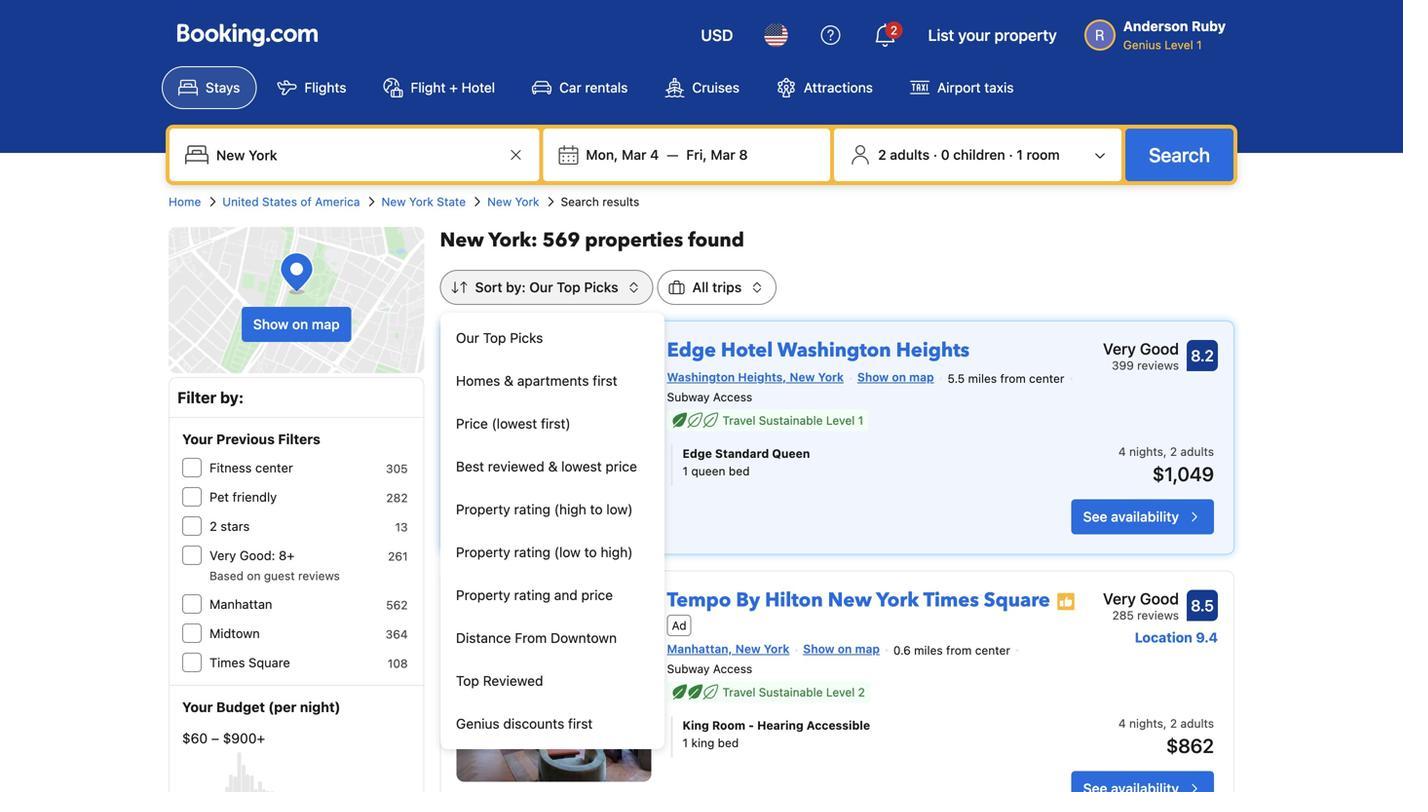 Task type: vqa. For each thing, say whether or not it's contained in the screenshot.
THE SUSTAINABLE related to $862
yes



Task type: describe. For each thing, give the bounding box(es) containing it.
new york state link
[[381, 193, 466, 210]]

access for $1,049
[[713, 390, 752, 404]]

map for $1,049
[[909, 370, 934, 384]]

car rentals
[[559, 79, 628, 95]]

show on map inside "button"
[[253, 316, 340, 332]]

show for $1,049
[[857, 370, 889, 384]]

night)
[[300, 699, 340, 715]]

anderson
[[1123, 18, 1188, 34]]

1 vertical spatial first
[[568, 716, 593, 732]]

0.6 miles from center subway access
[[667, 643, 1010, 676]]

rating for (low
[[514, 544, 551, 560]]

downtown
[[551, 630, 617, 646]]

+
[[449, 79, 458, 95]]

4 nights , 2 adults $1,049
[[1119, 445, 1214, 485]]

1 vertical spatial reviews
[[298, 569, 340, 583]]

accessible
[[807, 719, 870, 732]]

1 down 5.5 miles from center subway access
[[858, 414, 864, 427]]

–
[[211, 730, 219, 746]]

282
[[386, 491, 408, 505]]

on inside "button"
[[292, 316, 308, 332]]

1 inside king room - hearing accessible 1 king bed
[[683, 736, 688, 750]]

level inside anderson ruby genius level 1
[[1165, 38, 1193, 52]]

399
[[1112, 359, 1134, 372]]

8.2
[[1191, 346, 1214, 365]]

1 inside dropdown button
[[1017, 147, 1023, 163]]

(lowest
[[492, 416, 537, 432]]

york down "edge hotel washington heights"
[[818, 370, 844, 384]]

ad
[[672, 619, 687, 632]]

price (lowest first)
[[456, 416, 571, 432]]

property rating (high to low)
[[456, 501, 633, 517]]

new down "edge hotel washington heights"
[[790, 370, 815, 384]]

$1,049
[[1153, 463, 1214, 485]]

new down "state"
[[440, 227, 484, 254]]

map inside "button"
[[312, 316, 340, 332]]

of
[[301, 195, 312, 209]]

hotel inside 'link'
[[462, 79, 495, 95]]

homes & apartments first
[[456, 373, 617, 389]]

miles for $862
[[914, 643, 943, 657]]

mon, mar 4 button
[[578, 137, 667, 172]]

center for $862
[[975, 643, 1010, 657]]

heights,
[[738, 370, 787, 384]]

car rentals link
[[516, 66, 645, 109]]

map for $862
[[855, 642, 880, 656]]

property for property rating and price
[[456, 587, 510, 603]]

tempo by hilton new york times square
[[667, 587, 1050, 614]]

305
[[386, 462, 408, 476]]

genius discounts first button
[[440, 703, 665, 745]]

king
[[683, 719, 709, 732]]

1 vertical spatial center
[[255, 460, 293, 475]]

stars
[[221, 519, 250, 534]]

united states of america
[[222, 195, 360, 209]]

edge standard queen link
[[683, 445, 1012, 463]]

2 up king room - hearing accessible link
[[858, 686, 865, 699]]

scored 8.2 element
[[1187, 340, 1218, 371]]

1 vertical spatial very
[[210, 548, 236, 563]]

travel for $862
[[723, 686, 756, 699]]

1 vertical spatial hotel
[[721, 337, 773, 364]]

level for $862
[[826, 686, 855, 699]]

york up travel sustainable level 2 at bottom right
[[764, 642, 790, 656]]

times square
[[210, 655, 290, 670]]

0 vertical spatial 4
[[650, 147, 659, 163]]

subway for $1,049
[[667, 390, 710, 404]]

price
[[456, 416, 488, 432]]

availability
[[1111, 509, 1179, 525]]

usd
[[701, 26, 733, 44]]

from
[[515, 630, 547, 646]]

york:
[[488, 227, 538, 254]]

2 adults · 0 children · 1 room button
[[842, 136, 1114, 173]]

list your property
[[928, 26, 1057, 44]]

0 vertical spatial first
[[593, 373, 617, 389]]

new down by
[[735, 642, 761, 656]]

2 adults · 0 children · 1 room
[[878, 147, 1060, 163]]

Where are you going? field
[[209, 137, 504, 172]]

2 left list
[[891, 23, 898, 37]]

rating for and
[[514, 587, 551, 603]]

home link
[[169, 193, 201, 210]]

1 horizontal spatial top
[[483, 330, 506, 346]]

price (lowest first) button
[[440, 402, 665, 445]]

heights
[[896, 337, 970, 364]]

discounts
[[503, 716, 564, 732]]

stays
[[206, 79, 240, 95]]

reviews for 8.2
[[1137, 359, 1179, 372]]

-
[[749, 719, 754, 732]]

9.4
[[1196, 630, 1218, 646]]

flight + hotel
[[411, 79, 495, 95]]

car
[[559, 79, 581, 95]]

airport taxis link
[[893, 66, 1031, 109]]

price inside property rating and price button
[[581, 587, 613, 603]]

good for 8.5
[[1140, 590, 1179, 608]]

show on map button
[[242, 307, 352, 342]]

by: for sort
[[506, 279, 526, 295]]

& inside button
[[548, 458, 558, 475]]

$900+
[[223, 730, 265, 746]]

top reviewed button
[[440, 660, 665, 703]]

5.5 miles from center subway access
[[667, 372, 1065, 404]]

0 horizontal spatial washington
[[667, 370, 735, 384]]

edge standard queen 1 queen bed
[[683, 447, 810, 478]]

friendly
[[232, 490, 277, 504]]

1 inside anderson ruby genius level 1
[[1197, 38, 1202, 52]]

attractions link
[[760, 66, 890, 109]]

good for 8.2
[[1140, 340, 1179, 358]]

pet friendly
[[210, 490, 277, 504]]

adults for $862
[[1181, 717, 1214, 731]]

reviewed
[[488, 458, 544, 475]]

fitness
[[210, 460, 252, 475]]

285
[[1112, 609, 1134, 622]]

new york link
[[487, 193, 539, 210]]

distance from downtown
[[456, 630, 617, 646]]

0 horizontal spatial times
[[210, 655, 245, 670]]

5.5
[[948, 372, 965, 385]]

new york: 569 properties found
[[440, 227, 744, 254]]

flight
[[411, 79, 446, 95]]

& inside button
[[504, 373, 514, 389]]

standard
[[715, 447, 769, 461]]

your budget (per night)
[[182, 699, 340, 715]]

2 · from the left
[[1009, 147, 1013, 163]]

show on map for $1,049
[[857, 370, 934, 384]]

0 vertical spatial our
[[529, 279, 553, 295]]

rentals
[[585, 79, 628, 95]]

sort by: our top picks
[[475, 279, 618, 295]]

very good: 8+
[[210, 548, 295, 563]]

108
[[388, 657, 408, 670]]

2 left "0"
[[878, 147, 886, 163]]

price inside best reviewed & lowest price button
[[606, 458, 637, 475]]

sustainable for $1,049
[[759, 414, 823, 427]]

very good 399 reviews
[[1103, 340, 1179, 372]]

our top picks button
[[440, 317, 665, 360]]

show for $862
[[803, 642, 835, 656]]

to for (low
[[584, 544, 597, 560]]

all trips
[[692, 279, 742, 295]]

filter
[[177, 388, 216, 407]]

mon,
[[586, 147, 618, 163]]

edge for edge standard queen 1 queen bed
[[683, 447, 712, 461]]

bed inside king room - hearing accessible 1 king bed
[[718, 736, 739, 750]]

and
[[554, 587, 578, 603]]

sort
[[475, 279, 502, 295]]

lowest
[[561, 458, 602, 475]]

by: for filter
[[220, 388, 244, 407]]

364
[[386, 628, 408, 641]]

first)
[[541, 416, 571, 432]]

distance from downtown button
[[440, 617, 665, 660]]

subway for $862
[[667, 662, 710, 676]]

genius inside anderson ruby genius level 1
[[1123, 38, 1161, 52]]

very for 8.5
[[1103, 590, 1136, 608]]

access for $862
[[713, 662, 752, 676]]

your for your previous filters
[[182, 431, 213, 447]]

, for $862
[[1163, 717, 1167, 731]]

2 mar from the left
[[711, 147, 735, 163]]

children
[[953, 147, 1005, 163]]

midtown
[[210, 626, 260, 641]]



Task type: locate. For each thing, give the bounding box(es) containing it.
edge hotel washington heights image
[[457, 337, 651, 532]]

reviews up location
[[1137, 609, 1179, 622]]

adults up $1,049 on the bottom right
[[1181, 445, 1214, 459]]

1 vertical spatial very good element
[[1103, 587, 1179, 611]]

hotel right +
[[462, 79, 495, 95]]

2 vertical spatial reviews
[[1137, 609, 1179, 622]]

hotel
[[462, 79, 495, 95], [721, 337, 773, 364]]

genius down the anderson
[[1123, 38, 1161, 52]]

0 vertical spatial rating
[[514, 501, 551, 517]]

washington heights, new york
[[667, 370, 844, 384]]

2 travel from the top
[[723, 686, 756, 699]]

room
[[1027, 147, 1060, 163]]

reviews inside very good 399 reviews
[[1137, 359, 1179, 372]]

1 horizontal spatial square
[[984, 587, 1050, 614]]

, for $1,049
[[1163, 445, 1167, 459]]

search inside button
[[1149, 143, 1210, 166]]

subway down manhattan,
[[667, 662, 710, 676]]

sustainable for $862
[[759, 686, 823, 699]]

price right lowest
[[606, 458, 637, 475]]

1 left queen
[[683, 465, 688, 478]]

by: right filter
[[220, 388, 244, 407]]

2 horizontal spatial map
[[909, 370, 934, 384]]

scored 8.5 element
[[1187, 590, 1218, 621]]

2 vertical spatial property
[[456, 587, 510, 603]]

edge inside edge standard queen 1 queen bed
[[683, 447, 712, 461]]

very up 399
[[1103, 340, 1136, 358]]

0 vertical spatial to
[[590, 501, 603, 517]]

first right apartments
[[593, 373, 617, 389]]

0 vertical spatial good
[[1140, 340, 1179, 358]]

miles right 0.6
[[914, 643, 943, 657]]

2 property from the top
[[456, 544, 510, 560]]

& right homes on the left top of page
[[504, 373, 514, 389]]

1 horizontal spatial from
[[1000, 372, 1026, 385]]

1 vertical spatial washington
[[667, 370, 735, 384]]

property inside 'button'
[[456, 501, 510, 517]]

center inside 5.5 miles from center subway access
[[1029, 372, 1065, 385]]

1 vertical spatial top
[[483, 330, 506, 346]]

1 vertical spatial from
[[946, 643, 972, 657]]

to inside button
[[584, 544, 597, 560]]

rating left (low at left bottom
[[514, 544, 551, 560]]

1 vertical spatial show
[[857, 370, 889, 384]]

reviews right 399
[[1137, 359, 1179, 372]]

access inside 5.5 miles from center subway access
[[713, 390, 752, 404]]

0 vertical spatial top
[[557, 279, 581, 295]]

rating inside button
[[514, 544, 551, 560]]

access inside the 0.6 miles from center subway access
[[713, 662, 752, 676]]

by
[[736, 587, 760, 614]]

& left lowest
[[548, 458, 558, 475]]

good inside the 'very good 285 reviews'
[[1140, 590, 1179, 608]]

property for property rating (low to high)
[[456, 544, 510, 560]]

top reviewed
[[456, 673, 543, 689]]

from inside 5.5 miles from center subway access
[[1000, 372, 1026, 385]]

genius down top reviewed
[[456, 716, 500, 732]]

york up 0.6
[[876, 587, 919, 614]]

picks
[[584, 279, 618, 295], [510, 330, 543, 346]]

show inside show on map "button"
[[253, 316, 289, 332]]

1 vertical spatial ,
[[1163, 717, 1167, 731]]

based on guest reviews
[[210, 569, 340, 583]]

0 vertical spatial subway
[[667, 390, 710, 404]]

property rating (low to high)
[[456, 544, 633, 560]]

best reviewed & lowest price button
[[440, 445, 665, 488]]

reviews for 8.5
[[1137, 609, 1179, 622]]

washington
[[778, 337, 891, 364], [667, 370, 735, 384]]

1 horizontal spatial center
[[975, 643, 1010, 657]]

first
[[593, 373, 617, 389], [568, 716, 593, 732]]

0 vertical spatial access
[[713, 390, 752, 404]]

all
[[692, 279, 709, 295]]

2 vertical spatial center
[[975, 643, 1010, 657]]

0 vertical spatial by:
[[506, 279, 526, 295]]

0 horizontal spatial center
[[255, 460, 293, 475]]

2 vertical spatial rating
[[514, 587, 551, 603]]

property inside button
[[456, 544, 510, 560]]

our inside button
[[456, 330, 479, 346]]

4 for $1,049
[[1119, 445, 1126, 459]]

nights inside 4 nights , 2 adults $1,049
[[1129, 445, 1163, 459]]

562
[[386, 598, 408, 612]]

your account menu anderson ruby genius level 1 element
[[1084, 9, 1234, 54]]

0 horizontal spatial genius
[[456, 716, 500, 732]]

to inside 'button'
[[590, 501, 603, 517]]

top left reviewed
[[456, 673, 479, 689]]

bed down room
[[718, 736, 739, 750]]

adults inside dropdown button
[[890, 147, 930, 163]]

3 rating from the top
[[514, 587, 551, 603]]

based
[[210, 569, 244, 583]]

1 vertical spatial adults
[[1181, 445, 1214, 459]]

0 horizontal spatial search
[[561, 195, 599, 209]]

manhattan
[[210, 597, 272, 611]]

1 horizontal spatial picks
[[584, 279, 618, 295]]

united states of america link
[[222, 193, 360, 210]]

king room - hearing accessible 1 king bed
[[683, 719, 870, 750]]

attractions
[[804, 79, 873, 95]]

2 good from the top
[[1140, 590, 1179, 608]]

pet
[[210, 490, 229, 504]]

ruby
[[1192, 18, 1226, 34]]

0 vertical spatial your
[[182, 431, 213, 447]]

adults inside 4 nights , 2 adults $1,049
[[1181, 445, 1214, 459]]

genius inside button
[[456, 716, 500, 732]]

1 horizontal spatial &
[[548, 458, 558, 475]]

8+
[[279, 548, 295, 563]]

from right "5.5"
[[1000, 372, 1026, 385]]

sustainable up hearing
[[759, 686, 823, 699]]

nights inside 4 nights , 2 adults $862
[[1129, 717, 1163, 731]]

rating left '(high'
[[514, 501, 551, 517]]

to
[[590, 501, 603, 517], [584, 544, 597, 560]]

picks inside button
[[510, 330, 543, 346]]

fri, mar 8 button
[[679, 137, 756, 172]]

show on map
[[253, 316, 340, 332], [857, 370, 934, 384], [803, 642, 880, 656]]

taxis
[[985, 79, 1014, 95]]

very good element
[[1103, 337, 1179, 361], [1103, 587, 1179, 611]]

1 horizontal spatial our
[[529, 279, 553, 295]]

0 vertical spatial from
[[1000, 372, 1026, 385]]

picks down new york: 569 properties found
[[584, 279, 618, 295]]

0 vertical spatial reviews
[[1137, 359, 1179, 372]]

reviews inside the 'very good 285 reviews'
[[1137, 609, 1179, 622]]

4 inside 4 nights , 2 adults $862
[[1119, 717, 1126, 731]]

adults inside 4 nights , 2 adults $862
[[1181, 717, 1214, 731]]

0 vertical spatial picks
[[584, 279, 618, 295]]

2 left 'stars'
[[210, 519, 217, 534]]

top up homes on the left top of page
[[483, 330, 506, 346]]

your for your budget (per night)
[[182, 699, 213, 715]]

see
[[1083, 509, 1108, 525]]

queen
[[691, 465, 726, 478]]

1 rating from the top
[[514, 501, 551, 517]]

1 · from the left
[[933, 147, 937, 163]]

edge hotel washington heights
[[667, 337, 970, 364]]

filter by:
[[177, 388, 244, 407]]

search for search results
[[561, 195, 599, 209]]

edge inside edge hotel washington heights link
[[667, 337, 716, 364]]

1 horizontal spatial show
[[803, 642, 835, 656]]

2 rating from the top
[[514, 544, 551, 560]]

access down washington heights, new york
[[713, 390, 752, 404]]

search results updated. new york: 569 properties found. element
[[440, 227, 1235, 254]]

2 vertical spatial adults
[[1181, 717, 1214, 731]]

travel up standard
[[723, 414, 756, 427]]

1 vertical spatial show on map
[[857, 370, 934, 384]]

nights for $1,049
[[1129, 445, 1163, 459]]

queen
[[772, 447, 810, 461]]

search for search
[[1149, 143, 1210, 166]]

0 horizontal spatial hotel
[[462, 79, 495, 95]]

0 vertical spatial sustainable
[[759, 414, 823, 427]]

our up homes on the left top of page
[[456, 330, 479, 346]]

4 inside 4 nights , 2 adults $1,049
[[1119, 445, 1126, 459]]

very up 285 on the bottom of page
[[1103, 590, 1136, 608]]

edge down the all
[[667, 337, 716, 364]]

new right america
[[381, 195, 406, 209]]

13
[[395, 520, 408, 534]]

0 vertical spatial show
[[253, 316, 289, 332]]

subway inside the 0.6 miles from center subway access
[[667, 662, 710, 676]]

miles right "5.5"
[[968, 372, 997, 385]]

flights
[[304, 79, 346, 95]]

york up york:
[[515, 195, 539, 209]]

4 for $862
[[1119, 717, 1126, 731]]

by:
[[506, 279, 526, 295], [220, 388, 244, 407]]

·
[[933, 147, 937, 163], [1009, 147, 1013, 163]]

property inside button
[[456, 587, 510, 603]]

fri,
[[686, 147, 707, 163]]

new up york:
[[487, 195, 512, 209]]

2 vertical spatial 4
[[1119, 717, 1126, 731]]

edge hotel washington heights link
[[667, 329, 970, 364]]

hilton
[[765, 587, 823, 614]]

booking.com image
[[177, 23, 318, 47]]

by: right sort
[[506, 279, 526, 295]]

mar left 8
[[711, 147, 735, 163]]

rating for (high
[[514, 501, 551, 517]]

0 vertical spatial search
[[1149, 143, 1210, 166]]

· right children
[[1009, 147, 1013, 163]]

2 subway from the top
[[667, 662, 710, 676]]

top
[[557, 279, 581, 295], [483, 330, 506, 346], [456, 673, 479, 689]]

center left 399
[[1029, 372, 1065, 385]]

travel
[[723, 414, 756, 427], [723, 686, 756, 699]]

0
[[941, 147, 950, 163]]

0 horizontal spatial miles
[[914, 643, 943, 657]]

0 vertical spatial very
[[1103, 340, 1136, 358]]

0 vertical spatial &
[[504, 373, 514, 389]]

2 vertical spatial show on map
[[803, 642, 880, 656]]

2 vertical spatial map
[[855, 642, 880, 656]]

trips
[[712, 279, 742, 295]]

center inside the 0.6 miles from center subway access
[[975, 643, 1010, 657]]

0 vertical spatial bed
[[729, 465, 750, 478]]

very good element up location
[[1103, 587, 1179, 611]]

2 horizontal spatial show
[[857, 370, 889, 384]]

very good element left 8.2
[[1103, 337, 1179, 361]]

miles inside 5.5 miles from center subway access
[[968, 372, 997, 385]]

level down the 0.6 miles from center subway access at the bottom of page
[[826, 686, 855, 699]]

miles for $1,049
[[968, 372, 997, 385]]

to for (high
[[590, 501, 603, 517]]

tempo by hilton new york times square image
[[457, 587, 651, 782]]

washington up 5.5 miles from center subway access
[[778, 337, 891, 364]]

new right hilton
[[828, 587, 872, 614]]

center right 0.6
[[975, 643, 1010, 657]]

1 very good element from the top
[[1103, 337, 1179, 361]]

subway inside 5.5 miles from center subway access
[[667, 390, 710, 404]]

0 horizontal spatial top
[[456, 673, 479, 689]]

1 vertical spatial good
[[1140, 590, 1179, 608]]

1 nights from the top
[[1129, 445, 1163, 459]]

0 vertical spatial price
[[606, 458, 637, 475]]

1 vertical spatial subway
[[667, 662, 710, 676]]

mar right mon,
[[622, 147, 647, 163]]

0 horizontal spatial square
[[249, 655, 290, 670]]

1 horizontal spatial by:
[[506, 279, 526, 295]]

bed down standard
[[729, 465, 750, 478]]

2 access from the top
[[713, 662, 752, 676]]

$862
[[1166, 734, 1214, 757]]

york inside new york link
[[515, 195, 539, 209]]

2 horizontal spatial center
[[1029, 372, 1065, 385]]

1 mar from the left
[[622, 147, 647, 163]]

adults left "0"
[[890, 147, 930, 163]]

adults up $862
[[1181, 717, 1214, 731]]

york left "state"
[[409, 195, 434, 209]]

1 property from the top
[[456, 501, 510, 517]]

2 nights from the top
[[1129, 717, 1163, 731]]

1 vertical spatial price
[[581, 587, 613, 603]]

reviewed
[[483, 673, 543, 689]]

access down manhattan, new york
[[713, 662, 752, 676]]

good up location
[[1140, 590, 1179, 608]]

2 inside 4 nights , 2 adults $1,049
[[1170, 445, 1177, 459]]

1 vertical spatial 4
[[1119, 445, 1126, 459]]

1 vertical spatial level
[[826, 414, 855, 427]]

show on map for $862
[[803, 642, 880, 656]]

to left low)
[[590, 501, 603, 517]]

king room - hearing accessible link
[[683, 717, 1012, 734]]

see availability link
[[1072, 500, 1214, 535]]

very inside very good 399 reviews
[[1103, 340, 1136, 358]]

1 , from the top
[[1163, 445, 1167, 459]]

0 horizontal spatial &
[[504, 373, 514, 389]]

very good element for 8.5
[[1103, 587, 1179, 611]]

, up $862
[[1163, 717, 1167, 731]]

1 down ruby
[[1197, 38, 1202, 52]]

2 vertical spatial top
[[456, 673, 479, 689]]

good left 8.2
[[1140, 340, 1179, 358]]

2 very good element from the top
[[1103, 587, 1179, 611]]

1 vertical spatial times
[[210, 655, 245, 670]]

rating inside 'button'
[[514, 501, 551, 517]]

0.6
[[893, 643, 911, 657]]

1 subway from the top
[[667, 390, 710, 404]]

mon, mar 4 — fri, mar 8
[[586, 147, 748, 163]]

very up based
[[210, 548, 236, 563]]

all trips button
[[657, 270, 777, 305]]

your down filter
[[182, 431, 213, 447]]

washington left heights, at the top right of page
[[667, 370, 735, 384]]

, inside 4 nights , 2 adults $1,049
[[1163, 445, 1167, 459]]

our down 569
[[529, 279, 553, 295]]

1 your from the top
[[182, 431, 213, 447]]

picks up homes & apartments first
[[510, 330, 543, 346]]

2 button
[[862, 12, 909, 58]]

2 your from the top
[[182, 699, 213, 715]]

rating left and
[[514, 587, 551, 603]]

from for $1,049
[[1000, 372, 1026, 385]]

access
[[713, 390, 752, 404], [713, 662, 752, 676]]

first right the discounts
[[568, 716, 593, 732]]

room
[[712, 719, 746, 732]]

nights up $1,049 on the bottom right
[[1129, 445, 1163, 459]]

1 vertical spatial travel
[[723, 686, 756, 699]]

location 9.4
[[1135, 630, 1218, 646]]

2 up $1,049 on the bottom right
[[1170, 445, 1177, 459]]

usd button
[[689, 12, 745, 58]]

to right (low at left bottom
[[584, 544, 597, 560]]

2 , from the top
[[1163, 717, 1167, 731]]

1 vertical spatial search
[[561, 195, 599, 209]]

level down the anderson
[[1165, 38, 1193, 52]]

york inside tempo by hilton new york times square link
[[876, 587, 919, 614]]

· left "0"
[[933, 147, 937, 163]]

1 inside edge standard queen 1 queen bed
[[683, 465, 688, 478]]

1 vertical spatial rating
[[514, 544, 551, 560]]

1 access from the top
[[713, 390, 752, 404]]

property down best
[[456, 501, 510, 517]]

york inside new york state link
[[409, 195, 434, 209]]

miles inside the 0.6 miles from center subway access
[[914, 643, 943, 657]]

very good element for 8.2
[[1103, 337, 1179, 361]]

bed inside edge standard queen 1 queen bed
[[729, 465, 750, 478]]

price right and
[[581, 587, 613, 603]]

0 vertical spatial washington
[[778, 337, 891, 364]]

level up edge standard queen link
[[826, 414, 855, 427]]

tempo
[[667, 587, 731, 614]]

0 vertical spatial edge
[[667, 337, 716, 364]]

2 up $862
[[1170, 717, 1177, 731]]

$60 – $900+
[[182, 730, 265, 746]]

stays link
[[162, 66, 257, 109]]

edge
[[667, 337, 716, 364], [683, 447, 712, 461]]

1 good from the top
[[1140, 340, 1179, 358]]

rating inside button
[[514, 587, 551, 603]]

high)
[[601, 544, 633, 560]]

nights for $862
[[1129, 717, 1163, 731]]

this property is part of our preferred partner program. it's committed to providing excellent service and good value. it'll pay us a higher commission if you make a booking. image
[[1056, 592, 1076, 611], [1056, 592, 1076, 611]]

0 vertical spatial square
[[984, 587, 1050, 614]]

best
[[456, 458, 484, 475]]

property up "property rating and price"
[[456, 544, 510, 560]]

0 vertical spatial nights
[[1129, 445, 1163, 459]]

0 vertical spatial times
[[923, 587, 979, 614]]

new york state
[[381, 195, 466, 209]]

1 horizontal spatial search
[[1149, 143, 1210, 166]]

0 vertical spatial very good element
[[1103, 337, 1179, 361]]

1 horizontal spatial times
[[923, 587, 979, 614]]

0 vertical spatial ,
[[1163, 445, 1167, 459]]

2 horizontal spatial top
[[557, 279, 581, 295]]

hotel up washington heights, new york
[[721, 337, 773, 364]]

united
[[222, 195, 259, 209]]

, inside 4 nights , 2 adults $862
[[1163, 717, 1167, 731]]

very inside the 'very good 285 reviews'
[[1103, 590, 1136, 608]]

1 vertical spatial our
[[456, 330, 479, 346]]

1 horizontal spatial washington
[[778, 337, 891, 364]]

very good 285 reviews
[[1103, 590, 1179, 622]]

3 property from the top
[[456, 587, 510, 603]]

2 inside 4 nights , 2 adults $862
[[1170, 717, 1177, 731]]

1 vertical spatial map
[[909, 370, 934, 384]]

$60
[[182, 730, 208, 746]]

location
[[1135, 630, 1193, 646]]

1 left room
[[1017, 147, 1023, 163]]

search
[[1149, 143, 1210, 166], [561, 195, 599, 209]]

nights down location
[[1129, 717, 1163, 731]]

sustainable up queen
[[759, 414, 823, 427]]

0 horizontal spatial show
[[253, 316, 289, 332]]

2 vertical spatial show
[[803, 642, 835, 656]]

0 horizontal spatial by:
[[220, 388, 244, 407]]

adults for $1,049
[[1181, 445, 1214, 459]]

1 sustainable from the top
[[759, 414, 823, 427]]

0 horizontal spatial ·
[[933, 147, 937, 163]]

1 travel from the top
[[723, 414, 756, 427]]

flights link
[[261, 66, 363, 109]]

1 vertical spatial access
[[713, 662, 752, 676]]

1 vertical spatial sustainable
[[759, 686, 823, 699]]

homes & apartments first button
[[440, 360, 665, 402]]

property up distance
[[456, 587, 510, 603]]

from for $862
[[946, 643, 972, 657]]

0 vertical spatial hotel
[[462, 79, 495, 95]]

level for $1,049
[[826, 414, 855, 427]]

1 left king
[[683, 736, 688, 750]]

center up friendly
[[255, 460, 293, 475]]

0 vertical spatial level
[[1165, 38, 1193, 52]]

good:
[[240, 548, 275, 563]]

genius
[[1123, 38, 1161, 52], [456, 716, 500, 732]]

from inside the 0.6 miles from center subway access
[[946, 643, 972, 657]]

hearing
[[757, 719, 804, 732]]

good inside very good 399 reviews
[[1140, 340, 1179, 358]]

price
[[606, 458, 637, 475], [581, 587, 613, 603]]

0 vertical spatial property
[[456, 501, 510, 517]]

(per
[[268, 699, 297, 715]]

tempo by hilton new york times square link
[[667, 580, 1050, 614]]

0 vertical spatial travel
[[723, 414, 756, 427]]

2 sustainable from the top
[[759, 686, 823, 699]]

travel up room
[[723, 686, 756, 699]]

edge up queen
[[683, 447, 712, 461]]

your up '$60'
[[182, 699, 213, 715]]

very for 8.2
[[1103, 340, 1136, 358]]

, up $1,049 on the bottom right
[[1163, 445, 1167, 459]]

reviews right guest
[[298, 569, 340, 583]]

1 vertical spatial square
[[249, 655, 290, 670]]

0 horizontal spatial from
[[946, 643, 972, 657]]

1 vertical spatial edge
[[683, 447, 712, 461]]

property rating (low to high) button
[[440, 531, 665, 574]]

travel for $1,049
[[723, 414, 756, 427]]

top down 569
[[557, 279, 581, 295]]

1 vertical spatial genius
[[456, 716, 500, 732]]

0 vertical spatial show on map
[[253, 316, 340, 332]]

subway down washington heights, new york
[[667, 390, 710, 404]]

0 vertical spatial adults
[[890, 147, 930, 163]]

center for $1,049
[[1029, 372, 1065, 385]]

show
[[253, 316, 289, 332], [857, 370, 889, 384], [803, 642, 835, 656]]

0 horizontal spatial mar
[[622, 147, 647, 163]]

property for property rating (high to low)
[[456, 501, 510, 517]]

from right 0.6
[[946, 643, 972, 657]]

search results
[[561, 195, 640, 209]]

edge for edge hotel washington heights
[[667, 337, 716, 364]]



